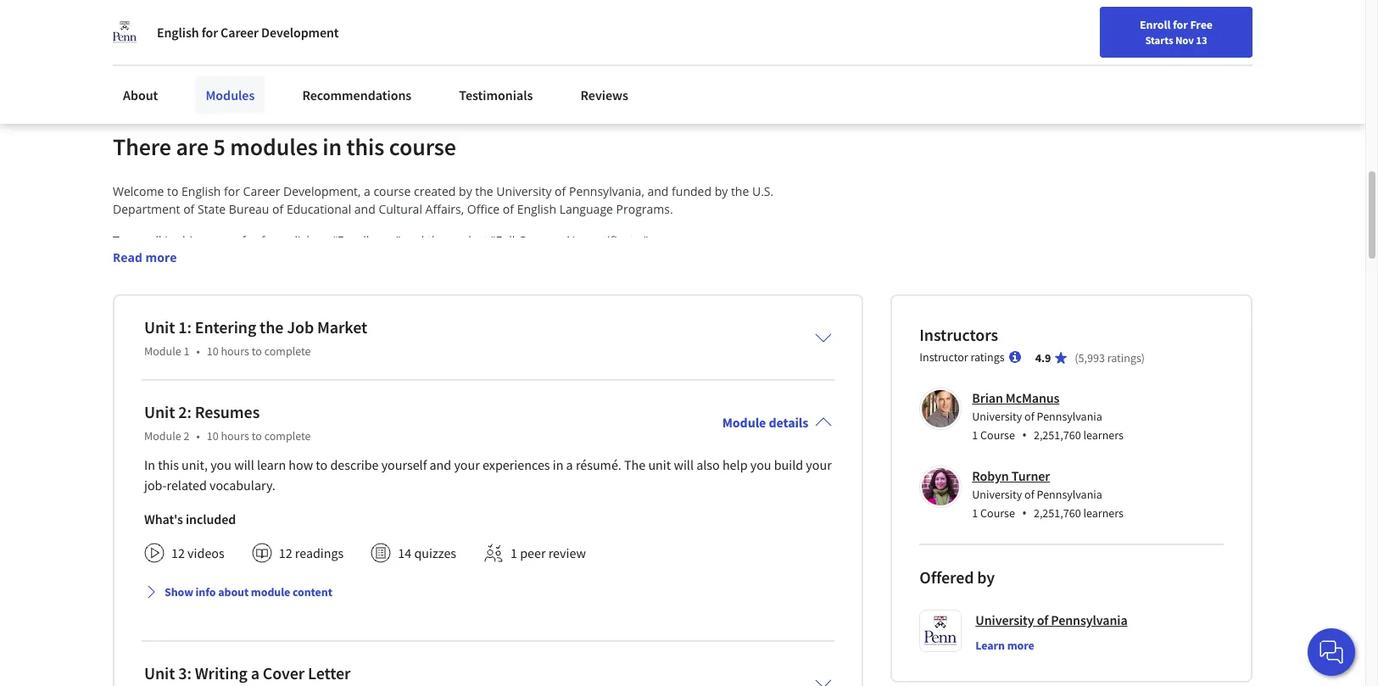 Task type: describe. For each thing, give the bounding box(es) containing it.
0 vertical spatial free,
[[261, 232, 286, 248]]

your up application
[[548, 321, 573, 337]]

your up re-
[[454, 456, 480, 473]]

university up learn more button
[[976, 611, 1035, 628]]

and up work
[[364, 357, 386, 373]]

1 inside unit 1: entering the job market module 1 • 10 hours to complete
[[184, 343, 190, 359]]

you right give
[[661, 303, 682, 320]]

recommendations
[[302, 87, 412, 103]]

the inside unit 1: entering the job market module 1 • 10 hours to complete
[[260, 316, 284, 337]]

you right help
[[750, 456, 772, 473]]

will down fill
[[674, 456, 694, 473]]

a right get
[[422, 428, 428, 444]]

1 vertical spatial process
[[352, 303, 395, 320]]

opportunity
[[706, 303, 772, 320]]

how
[[289, 456, 313, 473]]

the right funded
[[731, 183, 749, 199]]

included
[[186, 510, 236, 527]]

course down professional-
[[113, 393, 150, 409]]

identifying
[[113, 357, 171, 373]]

professional-
[[113, 375, 185, 391]]

daily
[[537, 535, 563, 551]]

1 left "peer"
[[511, 544, 517, 561]]

about link
[[113, 76, 168, 114]]

modules
[[206, 87, 255, 103]]

the down vocabulary
[[448, 339, 466, 355]]

to right work
[[404, 375, 415, 391]]

united
[[694, 286, 731, 302]]

for right it
[[202, 24, 218, 41]]

the left jobs at the left bottom of the page
[[174, 357, 192, 373]]

1 inside robyn turner university of pennsylvania 1 course • 2,251,760 learners
[[972, 505, 978, 521]]

first
[[243, 339, 265, 355]]

market
[[317, 316, 367, 337]]

your left the "performance" at the top of the page
[[317, 26, 343, 43]]

of inside brian mcmanus university of pennsylvania 1 course • 2,251,760 learners
[[1025, 409, 1035, 424]]

the up achieve
[[685, 303, 703, 320]]

0 vertical spatial process
[[613, 286, 656, 302]]

• inside unit 1: entering the job market module 1 • 10 hours to complete
[[196, 343, 200, 359]]

form.
[[134, 446, 164, 462]]

english button
[[1010, 34, 1112, 89]]

your up introduce
[[373, 321, 398, 337]]

1 horizontal spatial take
[[479, 357, 503, 373]]

course down resumes
[[235, 428, 272, 444]]

otherwise
[[156, 482, 211, 498]]

enroll
[[1140, 17, 1171, 32]]

level
[[664, 535, 689, 551]]

the up 'cover'
[[577, 357, 595, 373]]

0 vertical spatial the
[[219, 339, 240, 355]]

the up the office
[[475, 183, 493, 199]]

unit down path,
[[268, 339, 290, 355]]

info
[[196, 584, 216, 599]]

0 vertical spatial in
[[191, 286, 202, 302]]

there are 5 modules in this course
[[113, 131, 456, 162]]

for inside welcome to english for career development, a course created by the university of pennsylvania, and funded by the u.s. department of state bureau of educational and cultural affairs, office of english language programs.
[[224, 183, 240, 199]]

their
[[601, 268, 627, 284]]

by right funded
[[715, 183, 728, 199]]

in right media
[[304, 26, 315, 43]]

provide
[[648, 339, 691, 355]]

5,993
[[1079, 350, 1105, 365]]

1 vertical spatial are
[[447, 268, 466, 284]]

the right out
[[714, 428, 732, 444]]

this up is
[[178, 232, 198, 248]]

2 vertical spatial process
[[578, 339, 621, 355]]

robyn turner image
[[922, 468, 960, 505]]

for right strategies
[[751, 339, 767, 355]]

language
[[560, 201, 613, 217]]

goals.
[[184, 339, 216, 355]]

course inside welcome to english for career development, a course created by the university of pennsylvania, and funded by the u.s. department of state bureau of educational and cultural affairs, office of english language programs.
[[374, 183, 411, 199]]

job
[[287, 316, 314, 337]]

unit for unit 1: entering the job market module 1 • 10 hours to complete
[[144, 316, 175, 337]]

find your new career link
[[886, 51, 1010, 72]]

newsela,
[[392, 535, 442, 551]]

to up final in the bottom of the page
[[689, 357, 700, 373]]

in down careers
[[659, 286, 669, 302]]

path,
[[261, 321, 289, 337]]

3,
[[315, 375, 325, 391]]

welcome to english for career development, a course created by the university of pennsylvania, and funded by the u.s. department of state bureau of educational and cultural affairs, office of english language programs.
[[113, 183, 777, 217]]

course up created
[[389, 131, 456, 162]]

course up license.
[[268, 482, 305, 498]]

1 horizontal spatial interview
[[559, 286, 610, 302]]

bureau
[[229, 201, 269, 217]]

free
[[1190, 17, 1213, 32]]

there
[[113, 131, 171, 162]]

give
[[636, 303, 658, 320]]

unit inside in this unit, you will learn how to describe yourself and your experiences in a résumé. the unit will also help you build your job-related vocabulary.
[[648, 456, 671, 473]]

right
[[749, 535, 775, 551]]

module up help
[[722, 414, 766, 431]]

12 readings
[[279, 544, 344, 561]]

created
[[414, 183, 456, 199]]

you right unit,
[[211, 456, 232, 473]]

strategies
[[694, 339, 748, 355]]

english inside button
[[1040, 53, 1082, 70]]

articles
[[598, 535, 637, 551]]

instructor ratings
[[920, 349, 1005, 365]]

0 vertical spatial are
[[176, 131, 209, 162]]

a right under
[[720, 482, 727, 498]]

module
[[251, 584, 290, 599]]

the down produce
[[732, 375, 750, 391]]

introduce
[[391, 339, 444, 355]]

and left then
[[403, 232, 424, 248]]

click
[[289, 232, 313, 248]]

course down advancing
[[549, 303, 586, 320]]

0 horizontal spatial language
[[204, 553, 254, 569]]

1 horizontal spatial are
[[363, 482, 381, 498]]

steps
[[598, 357, 628, 373]]

quizzes
[[414, 544, 456, 561]]

will down native
[[295, 286, 313, 302]]

you down application
[[506, 357, 526, 373]]

help
[[723, 456, 748, 473]]

and up career
[[208, 303, 229, 320]]

of inside robyn turner university of pennsylvania 1 course • 2,251,760 learners
[[1025, 487, 1035, 502]]

the down speakers at the left of page
[[383, 286, 401, 302]]

you down non-
[[271, 286, 292, 302]]

in right careers
[[674, 268, 684, 284]]

1 vertical spatial career
[[969, 53, 1001, 69]]

will left work
[[352, 375, 370, 391]]

0 vertical spatial review
[[421, 26, 459, 43]]

clear
[[475, 375, 502, 391]]

learn more
[[976, 638, 1035, 653]]

and up 'free.'
[[281, 393, 303, 409]]

learners for brian mcmanus
[[1084, 427, 1124, 443]]

the left the united
[[672, 286, 690, 302]]

course for robyn
[[981, 505, 1015, 521]]

and up the "enroll on the top of page
[[354, 201, 376, 217]]

details
[[769, 414, 809, 431]]

course down building on the top left
[[329, 339, 367, 355]]

1 vertical spatial on
[[316, 232, 330, 248]]

looking
[[185, 375, 225, 391]]

unit for unit 3: writing a cover letter
[[144, 662, 175, 683]]

a right "at"
[[654, 535, 661, 551]]

home
[[439, 303, 472, 320]]

license.
[[256, 499, 297, 516]]

your down comparing
[[158, 321, 183, 337]]

for left 'free.'
[[275, 428, 291, 444]]

the inside in this unit, you will learn how to describe yourself and your experiences in a résumé. the unit will also help you build your job-related vocabulary.
[[624, 456, 646, 473]]

individuals link
[[20, 0, 120, 34]]

by right 'offered' at right
[[977, 566, 995, 588]]

build
[[774, 456, 803, 473]]

and down skills
[[624, 339, 645, 355]]

out
[[693, 428, 711, 444]]

a inside in this unit, you will learn how to describe yourself and your experiences in a résumé. the unit will also help you build your job-related vocabulary.
[[566, 456, 573, 473]]

you down interests
[[328, 375, 349, 391]]

to left get
[[387, 428, 398, 444]]

u.s. inside welcome to english for career development, a course created by the university of pennsylvania, and funded by the u.s. department of state bureau of educational and cultural affairs, office of english language programs.
[[752, 183, 774, 199]]

in inside in this unit, you will learn how to describe yourself and your experiences in a résumé. the unit will also help you build your job-related vocabulary.
[[553, 456, 564, 473]]

pennsylvania for turner
[[1037, 487, 1103, 502]]

course up 'marketplace.'
[[138, 268, 176, 284]]

share it on social media and in your performance review
[[142, 26, 459, 43]]

contrasting
[[232, 303, 294, 320]]

to enroll in this course for free, click on "enroll now" and then select "full course.  no certificate." this course is designed for non-native english speakers who are interested in advancing their careers in the global marketplace.  in this course, you will learn about the job search, application, and interview process in the united states, while comparing and contrasting the same process in your home country. this course will also give you the opportunity to explore your global career path, while building your vocabulary and improving your language skills to achieve your professional goals. the first unit in this course will introduce the u.s. job application process and provide strategies for identifying the jobs that match your interests and skills. unit 2 will take you through the steps necessary to produce a professional-looking resume. in unit 3, you will work to develop a clear and concise cover letter. the final unit of the course focuses on networking and interview skills. anyone may take this course for free. if you want to get a coursera verified certificate for free, please fill out the financial aid form. unless otherwise noted, all course materials are available for re-use, repurposing and free distribution under a creative commons 4.0 attribution license. supplemental reading materials were provided by newsela, which publishes daily news articles at a level that's just right for each english language learner.
[[113, 232, 789, 569]]

1 vertical spatial take
[[185, 428, 208, 444]]

complete inside unit 2: resumes module 2 • 10 hours to complete
[[264, 428, 311, 443]]

and right the clear
[[505, 375, 526, 391]]

1 inside brian mcmanus university of pennsylvania 1 course • 2,251,760 learners
[[972, 427, 978, 443]]

select
[[456, 232, 488, 248]]

it
[[177, 26, 185, 43]]

and down advancing
[[535, 286, 556, 302]]

this down resumes
[[211, 428, 231, 444]]

will up work
[[370, 339, 388, 355]]

to right opportunity
[[775, 303, 786, 320]]

by up the office
[[459, 183, 472, 199]]

in down job
[[293, 339, 303, 355]]

learners for robyn turner
[[1084, 505, 1124, 521]]

unit left 3,
[[291, 375, 312, 391]]

12 for 12 readings
[[279, 544, 292, 561]]

to inside unit 1: entering the job market module 1 • 10 hours to complete
[[252, 343, 262, 359]]

you right if
[[333, 428, 353, 444]]

robyn turner university of pennsylvania 1 course • 2,251,760 learners
[[972, 467, 1124, 522]]

0 vertical spatial job
[[404, 286, 422, 302]]

for up course,
[[244, 268, 260, 284]]

robyn
[[972, 467, 1009, 484]]

u.s. inside to enroll in this course for free, click on "enroll now" and then select "full course.  no certificate." this course is designed for non-native english speakers who are interested in advancing their careers in the global marketplace.  in this course, you will learn about the job search, application, and interview process in the united states, while comparing and contrasting the same process in your home country. this course will also give you the opportunity to explore your global career path, while building your vocabulary and improving your language skills to achieve your professional goals. the first unit in this course will introduce the u.s. job application process and provide strategies for identifying the jobs that match your interests and skills. unit 2 will take you through the steps necessary to produce a professional-looking resume. in unit 3, you will work to develop a clear and concise cover letter. the final unit of the course focuses on networking and interview skills. anyone may take this course for free. if you want to get a coursera verified certificate for free, please fill out the financial aid form. unless otherwise noted, all course materials are available for re-use, repurposing and free distribution under a creative commons 4.0 attribution license. supplemental reading materials were provided by newsela, which publishes daily news articles at a level that's just right for each english language learner.
[[469, 339, 490, 355]]

your right match
[[285, 357, 310, 373]]

0 vertical spatial career
[[221, 24, 259, 41]]

• inside robyn turner university of pennsylvania 1 course • 2,251,760 learners
[[1022, 504, 1027, 522]]

1 horizontal spatial ratings
[[1108, 350, 1142, 365]]

for down bureau
[[242, 232, 258, 248]]

this down job
[[306, 339, 326, 355]]

a left the clear
[[465, 375, 472, 391]]

learn
[[976, 638, 1005, 653]]

1 vertical spatial review
[[549, 544, 586, 561]]

4.9
[[1035, 350, 1051, 365]]

will down their
[[589, 303, 608, 320]]

your down opportunity
[[719, 321, 744, 337]]

1 vertical spatial materials
[[238, 535, 290, 551]]

testimonials
[[459, 87, 533, 103]]

and right media
[[279, 26, 301, 43]]

read more
[[113, 249, 177, 265]]

unit inside to enroll in this course for free, click on "enroll now" and then select "full course.  no certificate." this course is designed for non-native english speakers who are interested in advancing their careers in the global marketplace.  in this course, you will learn about the job search, application, and interview process in the united states, while comparing and contrasting the same process in your home country. this course will also give you the opportunity to explore your global career path, while building your vocabulary and improving your language skills to achieve your professional goals. the first unit in this course will introduce the u.s. job application process and provide strategies for identifying the jobs that match your interests and skills. unit 2 will take you through the steps necessary to produce a professional-looking resume. in unit 3, you will work to develop a clear and concise cover letter. the final unit of the course focuses on networking and interview skills. anyone may take this course for free. if you want to get a coursera verified certificate for free, please fill out the financial aid form. unless otherwise noted, all course materials are available for re-use, repurposing and free distribution under a creative commons 4.0 attribution license. supplemental reading materials were provided by newsela, which publishes daily news articles at a level that's just right for each english language learner.
[[422, 357, 445, 373]]

news
[[566, 535, 595, 551]]

1 horizontal spatial language
[[576, 321, 627, 337]]

hours inside unit 2: resumes module 2 • 10 hours to complete
[[221, 428, 249, 443]]

this down designed
[[205, 286, 225, 302]]

for up résumé.
[[590, 428, 606, 444]]

0 vertical spatial skills.
[[389, 357, 418, 373]]

module details
[[722, 414, 809, 431]]

enroll for free starts nov 13
[[1140, 17, 1213, 47]]

course down 'state' on the top
[[201, 232, 239, 248]]

your right find
[[919, 53, 942, 69]]

will up the clear
[[458, 357, 476, 373]]

content
[[293, 584, 332, 599]]

hours inside unit 1: entering the job market module 1 • 10 hours to complete
[[221, 343, 249, 359]]

your up vocabulary
[[411, 303, 436, 320]]

that's
[[692, 535, 723, 551]]

1 horizontal spatial this
[[523, 303, 546, 320]]

your right build
[[806, 456, 832, 473]]

speakers
[[368, 268, 418, 284]]

which
[[445, 535, 477, 551]]

videos
[[188, 544, 225, 561]]

in up vocabulary
[[398, 303, 408, 320]]

unit right final in the bottom of the page
[[693, 375, 715, 391]]

0 vertical spatial materials
[[308, 482, 360, 498]]

learner.
[[257, 553, 300, 569]]

offered by
[[920, 566, 995, 588]]

about inside to enroll in this course for free, click on "enroll now" and then select "full course.  no certificate." this course is designed for non-native english speakers who are interested in advancing their careers in the global marketplace.  in this course, you will learn about the job search, application, and interview process in the united states, while comparing and contrasting the same process in your home country. this course will also give you the opportunity to explore your global career path, while building your vocabulary and improving your language skills to achieve your professional goals. the first unit in this course will introduce the u.s. job application process and provide strategies for identifying the jobs that match your interests and skills. unit 2 will take you through the steps necessary to produce a professional-looking resume. in unit 3, you will work to develop a clear and concise cover letter. the final unit of the course focuses on networking and interview skills. anyone may take this course for free. if you want to get a coursera verified certificate for free, please fill out the financial aid form. unless otherwise noted, all course materials are available for re-use, repurposing and free distribution under a creative commons 4.0 attribution license. supplemental reading materials were provided by newsela, which publishes daily news articles at a level that's just right for each english language learner.
[[348, 286, 380, 302]]

through
[[529, 357, 574, 373]]

to up provide
[[659, 321, 671, 337]]

welcome
[[113, 183, 164, 199]]

1 vertical spatial skills.
[[360, 393, 389, 409]]

module inside unit 1: entering the job market module 1 • 10 hours to complete
[[144, 343, 181, 359]]

5
[[213, 131, 225, 162]]

interested
[[469, 268, 525, 284]]

distribution
[[617, 482, 681, 498]]

fill
[[676, 428, 690, 444]]



Task type: vqa. For each thing, say whether or not it's contained in the screenshot.
free,
yes



Task type: locate. For each thing, give the bounding box(es) containing it.
nov
[[1176, 33, 1194, 47]]

experiences
[[483, 456, 550, 473]]

more for learn more
[[1007, 638, 1035, 653]]

coursera career certificate image
[[932, 0, 1215, 94]]

0 horizontal spatial ratings
[[971, 349, 1005, 365]]

provided
[[323, 535, 373, 551]]

1 vertical spatial complete
[[264, 428, 311, 443]]

u.s. right funded
[[752, 183, 774, 199]]

1 12 from the left
[[171, 544, 185, 561]]

please
[[637, 428, 673, 444]]

performance
[[346, 26, 419, 43]]

new
[[944, 53, 966, 69]]

2,251,760 for robyn turner
[[1034, 505, 1081, 521]]

1 horizontal spatial about
[[348, 286, 380, 302]]

chat with us image
[[1318, 639, 1345, 666]]

learners inside brian mcmanus university of pennsylvania 1 course • 2,251,760 learners
[[1084, 427, 1124, 443]]

process up give
[[613, 286, 656, 302]]

find
[[895, 53, 917, 69]]

0 horizontal spatial this
[[113, 268, 135, 284]]

1 horizontal spatial job
[[493, 339, 511, 355]]

• inside brian mcmanus university of pennsylvania 1 course • 2,251,760 learners
[[1022, 426, 1027, 444]]

1 down robyn
[[972, 505, 978, 521]]

1 vertical spatial about
[[218, 584, 249, 599]]

to inside welcome to english for career development, a course created by the university of pennsylvania, and funded by the u.s. department of state bureau of educational and cultural affairs, office of english language programs.
[[167, 183, 178, 199]]

1 vertical spatial in
[[277, 375, 288, 391]]

1 vertical spatial global
[[186, 321, 220, 337]]

development,
[[283, 183, 361, 199]]

)
[[1142, 350, 1145, 365]]

0 horizontal spatial global
[[186, 321, 220, 337]]

0 horizontal spatial while
[[113, 303, 142, 320]]

work
[[373, 375, 401, 391]]

3:
[[178, 662, 192, 683]]

show notifications image
[[1137, 55, 1157, 75]]

and down coursera in the left of the page
[[430, 456, 451, 473]]

0 vertical spatial about
[[348, 286, 380, 302]]

in
[[191, 286, 202, 302], [277, 375, 288, 391], [144, 456, 155, 473]]

ratings down instructors in the right of the page
[[971, 349, 1005, 365]]

explore
[[113, 321, 155, 337]]

and up programs.
[[648, 183, 669, 199]]

0 horizontal spatial about
[[218, 584, 249, 599]]

1 vertical spatial learn
[[257, 456, 286, 473]]

1 horizontal spatial free,
[[609, 428, 634, 444]]

course inside robyn turner university of pennsylvania 1 course • 2,251,760 learners
[[981, 505, 1015, 521]]

hours down career
[[221, 343, 249, 359]]

a inside dropdown button
[[251, 662, 259, 683]]

2 up develop
[[448, 357, 455, 373]]

application
[[514, 339, 575, 355]]

achieve
[[674, 321, 716, 337]]

university down brian
[[972, 409, 1022, 424]]

1 horizontal spatial 2
[[448, 357, 455, 373]]

hours down resumes
[[221, 428, 249, 443]]

2,251,760 down "turner"
[[1034, 505, 1081, 521]]

professional
[[113, 339, 181, 355]]

university inside welcome to english for career development, a course created by the university of pennsylvania, and funded by the u.s. department of state bureau of educational and cultural affairs, office of english language programs.
[[497, 183, 552, 199]]

focuses
[[153, 393, 195, 409]]

in this unit, you will learn how to describe yourself and your experiences in a résumé. the unit will also help you build your job-related vocabulary.
[[144, 456, 832, 493]]

12 for 12 videos
[[171, 544, 185, 561]]

course for brian
[[981, 427, 1015, 443]]

pennsylvania inside brian mcmanus university of pennsylvania 1 course • 2,251,760 learners
[[1037, 409, 1103, 424]]

0 horizontal spatial more
[[145, 249, 177, 265]]

1 10 from the top
[[207, 343, 219, 359]]

in up job-
[[144, 456, 155, 473]]

brian
[[972, 389, 1003, 406]]

2:
[[178, 401, 192, 422]]

letter.
[[607, 375, 639, 391]]

the
[[219, 339, 240, 355], [642, 375, 663, 391], [624, 456, 646, 473]]

None search field
[[242, 45, 649, 78]]

1 vertical spatial 10
[[207, 428, 219, 443]]

1 horizontal spatial global
[[709, 268, 742, 284]]

this down recommendations 'link' on the left of page
[[347, 131, 385, 162]]

1 learners from the top
[[1084, 427, 1124, 443]]

and left free at the bottom left of the page
[[567, 482, 588, 498]]

final
[[666, 375, 690, 391]]

will up vocabulary.
[[234, 456, 254, 473]]

free, left please
[[609, 428, 634, 444]]

global
[[709, 268, 742, 284], [186, 321, 220, 337]]

a right produce
[[753, 357, 759, 373]]

1 vertical spatial 2,251,760
[[1034, 505, 1081, 521]]

show
[[165, 584, 193, 599]]

1:
[[178, 316, 192, 337]]

about inside dropdown button
[[218, 584, 249, 599]]

2 10 from the top
[[207, 428, 219, 443]]

0 vertical spatial 2
[[448, 357, 455, 373]]

each
[[132, 553, 158, 569]]

• inside unit 2: resumes module 2 • 10 hours to complete
[[196, 428, 200, 443]]

unit
[[268, 339, 290, 355], [291, 375, 312, 391], [693, 375, 715, 391], [648, 456, 671, 473]]

0 horizontal spatial free,
[[261, 232, 286, 248]]

modules link
[[195, 76, 265, 114]]

1 horizontal spatial review
[[549, 544, 586, 561]]

1 2,251,760 from the top
[[1034, 427, 1081, 443]]

are up search,
[[447, 268, 466, 284]]

advancing
[[542, 268, 598, 284]]

states,
[[734, 286, 770, 302]]

the left same at the left top of the page
[[297, 303, 316, 320]]

career inside welcome to english for career development, a course created by the university of pennsylvania, and funded by the u.s. department of state bureau of educational and cultural affairs, office of english language programs.
[[243, 183, 280, 199]]

( 5,993 ratings )
[[1075, 350, 1145, 365]]

by inside to enroll in this course for free, click on "enroll now" and then select "full course.  no certificate." this course is designed for non-native english speakers who are interested in advancing their careers in the global marketplace.  in this course, you will learn about the job search, application, and interview process in the united states, while comparing and contrasting the same process in your home country. this course will also give you the opportunity to explore your global career path, while building your vocabulary and improving your language skills to achieve your professional goals. the first unit in this course will introduce the u.s. job application process and provide strategies for identifying the jobs that match your interests and skills. unit 2 will take you through the steps necessary to produce a professional-looking resume. in unit 3, you will work to develop a clear and concise cover letter. the final unit of the course focuses on networking and interview skills. anyone may take this course for free. if you want to get a coursera verified certificate for free, please fill out the financial aid form. unless otherwise noted, all course materials are available for re-use, repurposing and free distribution under a creative commons 4.0 attribution license. supplemental reading materials were provided by newsela, which publishes daily news articles at a level that's just right for each english language learner.
[[376, 535, 389, 551]]

university inside robyn turner university of pennsylvania 1 course • 2,251,760 learners
[[972, 487, 1022, 502]]

2 course from the top
[[981, 505, 1015, 521]]

university of pennsylvania image
[[113, 20, 137, 44]]

0 horizontal spatial u.s.
[[469, 339, 490, 355]]

develop
[[418, 375, 462, 391]]

brian mcmanus link
[[972, 389, 1060, 406]]

1 horizontal spatial u.s.
[[752, 183, 774, 199]]

a left résumé.
[[566, 456, 573, 473]]

unit
[[144, 316, 175, 337], [422, 357, 445, 373], [144, 401, 175, 422], [144, 662, 175, 683]]

2 2,251,760 from the top
[[1034, 505, 1081, 521]]

designed
[[191, 268, 241, 284]]

2 inside unit 2: resumes module 2 • 10 hours to complete
[[184, 428, 190, 443]]

resumes
[[195, 401, 260, 422]]

2 vertical spatial on
[[198, 393, 213, 409]]

0 vertical spatial more
[[145, 249, 177, 265]]

0 horizontal spatial in
[[144, 456, 155, 473]]

pennsylvania for mcmanus
[[1037, 409, 1103, 424]]

more for read more
[[145, 249, 177, 265]]

you
[[271, 286, 292, 302], [661, 303, 682, 320], [506, 357, 526, 373], [328, 375, 349, 391], [333, 428, 353, 444], [211, 456, 232, 473], [750, 456, 772, 473]]

0 vertical spatial pennsylvania
[[1037, 409, 1103, 424]]

course inside brian mcmanus university of pennsylvania 1 course • 2,251,760 learners
[[981, 427, 1015, 443]]

0 horizontal spatial review
[[421, 26, 459, 43]]

2,251,760 inside robyn turner university of pennsylvania 1 course • 2,251,760 learners
[[1034, 505, 1081, 521]]

vocabulary
[[401, 321, 461, 337]]

unit inside unit 1: entering the job market module 1 • 10 hours to complete
[[144, 316, 175, 337]]

1 vertical spatial hours
[[221, 428, 249, 443]]

ratings right 5,993
[[1108, 350, 1142, 365]]

may
[[158, 428, 181, 444]]

unit,
[[182, 456, 208, 473]]

0 vertical spatial while
[[113, 303, 142, 320]]

and down home
[[464, 321, 486, 337]]

0 horizontal spatial learn
[[257, 456, 286, 473]]

career up bureau
[[243, 183, 280, 199]]

unit up distribution
[[648, 456, 671, 473]]

to inside in this unit, you will learn how to describe yourself and your experiences in a résumé. the unit will also help you build your job-related vocabulary.
[[316, 456, 328, 473]]

0 vertical spatial learners
[[1084, 427, 1124, 443]]

unit for unit 2: resumes module 2 • 10 hours to complete
[[144, 401, 175, 422]]

this inside in this unit, you will learn how to describe yourself and your experiences in a résumé. the unit will also help you build your job-related vocabulary.
[[158, 456, 179, 473]]

also inside to enroll in this course for free, click on "enroll now" and then select "full course.  no certificate." this course is designed for non-native english speakers who are interested in advancing their careers in the global marketplace.  in this course, you will learn about the job search, application, and interview process in the united states, while comparing and contrasting the same process in your home country. this course will also give you the opportunity to explore your global career path, while building your vocabulary and improving your language skills to achieve your professional goals. the first unit in this course will introduce the u.s. job application process and provide strategies for identifying the jobs that match your interests and skills. unit 2 will take you through the steps necessary to produce a professional-looking resume. in unit 3, you will work to develop a clear and concise cover letter. the final unit of the course focuses on networking and interview skills. anyone may take this course for free. if you want to get a coursera verified certificate for free, please fill out the financial aid form. unless otherwise noted, all course materials are available for re-use, repurposing and free distribution under a creative commons 4.0 attribution license. supplemental reading materials were provided by newsela, which publishes daily news articles at a level that's just right for each english language learner.
[[611, 303, 633, 320]]

10 down resumes
[[207, 428, 219, 443]]

coursera image
[[20, 48, 128, 75]]

0 vertical spatial hours
[[221, 343, 249, 359]]

in
[[304, 26, 315, 43], [323, 131, 342, 162], [165, 232, 175, 248], [528, 268, 538, 284], [674, 268, 684, 284], [659, 286, 669, 302], [398, 303, 408, 320], [293, 339, 303, 355], [553, 456, 564, 473]]

0 horizontal spatial take
[[185, 428, 208, 444]]

0 horizontal spatial interview
[[306, 393, 357, 409]]

in right enroll
[[165, 232, 175, 248]]

interview down advancing
[[559, 286, 610, 302]]

10 inside unit 2: resumes module 2 • 10 hours to complete
[[207, 428, 219, 443]]

brian mcmanus image
[[922, 390, 960, 427]]

more
[[145, 249, 177, 265], [1007, 638, 1035, 653]]

global up the united
[[709, 268, 742, 284]]

state
[[198, 201, 226, 217]]

module down 1:
[[144, 343, 181, 359]]

2 horizontal spatial in
[[277, 375, 288, 391]]

2 vertical spatial in
[[144, 456, 155, 473]]

native
[[289, 268, 322, 284]]

1 vertical spatial interview
[[306, 393, 357, 409]]

mcmanus
[[1006, 389, 1060, 406]]

pennsylvania
[[1037, 409, 1103, 424], [1037, 487, 1103, 502], [1051, 611, 1128, 628]]

and inside in this unit, you will learn how to describe yourself and your experiences in a résumé. the unit will also help you build your job-related vocabulary.
[[430, 456, 451, 473]]

in inside in this unit, you will learn how to describe yourself and your experiences in a résumé. the unit will also help you build your job-related vocabulary.
[[144, 456, 155, 473]]

complete inside unit 1: entering the job market module 1 • 10 hours to complete
[[264, 343, 311, 359]]

1 hours from the top
[[221, 343, 249, 359]]

1 course from the top
[[981, 427, 1015, 443]]

unit 3: writing a cover letter
[[144, 662, 351, 683]]

0 horizontal spatial 12
[[171, 544, 185, 561]]

this
[[347, 131, 385, 162], [178, 232, 198, 248], [205, 286, 225, 302], [306, 339, 326, 355], [211, 428, 231, 444], [158, 456, 179, 473]]

0 vertical spatial also
[[611, 303, 633, 320]]

programs.
[[616, 201, 673, 217]]

in up 'development,'
[[323, 131, 342, 162]]

starts
[[1145, 33, 1174, 47]]

learners inside robyn turner university of pennsylvania 1 course • 2,251,760 learners
[[1084, 505, 1124, 521]]

free, left click
[[261, 232, 286, 248]]

read
[[113, 249, 142, 265]]

while
[[113, 303, 142, 320], [293, 321, 322, 337]]

0 vertical spatial global
[[709, 268, 742, 284]]

unit up develop
[[422, 357, 445, 373]]

0 vertical spatial learn
[[316, 286, 344, 302]]

are down the describe
[[363, 482, 381, 498]]

unit inside unit 2: resumes module 2 • 10 hours to complete
[[144, 401, 175, 422]]

university inside brian mcmanus university of pennsylvania 1 course • 2,251,760 learners
[[972, 409, 1022, 424]]

language down reading
[[204, 553, 254, 569]]

testimonials link
[[449, 76, 543, 114]]

2,251,760 for brian mcmanus
[[1034, 427, 1081, 443]]

10 inside unit 1: entering the job market module 1 • 10 hours to complete
[[207, 343, 219, 359]]

2 right may
[[184, 428, 190, 443]]

1 horizontal spatial materials
[[308, 482, 360, 498]]

marketplace.
[[113, 286, 185, 302]]

module up form.
[[144, 428, 181, 443]]

0 horizontal spatial materials
[[238, 535, 290, 551]]

also inside in this unit, you will learn how to describe yourself and your experiences in a résumé. the unit will also help you build your job-related vocabulary.
[[697, 456, 720, 473]]

0 horizontal spatial are
[[176, 131, 209, 162]]

"full
[[491, 232, 515, 248]]

complete up how
[[264, 428, 311, 443]]

media
[[241, 26, 277, 43]]

for inside enroll for free starts nov 13
[[1173, 17, 1188, 32]]

unit inside dropdown button
[[144, 662, 175, 683]]

module inside unit 2: resumes module 2 • 10 hours to complete
[[144, 428, 181, 443]]

2
[[448, 357, 455, 373], [184, 428, 190, 443]]

take right may
[[185, 428, 208, 444]]

a inside welcome to english for career development, a course created by the university of pennsylvania, and funded by the u.s. department of state bureau of educational and cultural affairs, office of english language programs.
[[364, 183, 371, 199]]

show info about module content button
[[137, 577, 339, 607]]

course.
[[518, 232, 561, 248]]

on right click
[[316, 232, 330, 248]]

to inside unit 2: resumes module 2 • 10 hours to complete
[[252, 428, 262, 443]]

pennsylvania inside robyn turner university of pennsylvania 1 course • 2,251,760 learners
[[1037, 487, 1103, 502]]

entering
[[195, 316, 256, 337]]

improving
[[489, 321, 545, 337]]

also up under
[[697, 456, 720, 473]]

0 vertical spatial take
[[479, 357, 503, 373]]

u.s. up the clear
[[469, 339, 490, 355]]

share
[[142, 26, 174, 43]]

0 vertical spatial language
[[576, 321, 627, 337]]

no
[[567, 232, 583, 248]]

to up department
[[167, 183, 178, 199]]

0 vertical spatial u.s.
[[752, 183, 774, 199]]

1 vertical spatial the
[[642, 375, 663, 391]]

writing
[[195, 662, 248, 683]]

then
[[428, 232, 453, 248]]

• down mcmanus
[[1022, 426, 1027, 444]]

for left re-
[[436, 482, 452, 498]]

free.
[[294, 428, 319, 444]]

0 vertical spatial this
[[113, 268, 135, 284]]

2 complete from the top
[[264, 428, 311, 443]]

2 vertical spatial the
[[624, 456, 646, 473]]

pennsylvania,
[[569, 183, 645, 199]]

0 vertical spatial on
[[188, 26, 203, 43]]

2 horizontal spatial are
[[447, 268, 466, 284]]

0 vertical spatial course
[[981, 427, 1015, 443]]

0 vertical spatial interview
[[559, 286, 610, 302]]

0 horizontal spatial also
[[611, 303, 633, 320]]

career
[[223, 321, 258, 337]]

the up distribution
[[624, 456, 646, 473]]

this up improving
[[523, 303, 546, 320]]

course down robyn
[[981, 505, 1015, 521]]

that
[[222, 357, 244, 373]]

1 complete from the top
[[264, 343, 311, 359]]

0 vertical spatial 2,251,760
[[1034, 427, 1081, 443]]

learn inside in this unit, you will learn how to describe yourself and your experiences in a résumé. the unit will also help you build your job-related vocabulary.
[[257, 456, 286, 473]]

this up job-
[[158, 456, 179, 473]]

2 12 from the left
[[279, 544, 292, 561]]

2,251,760 inside brian mcmanus university of pennsylvania 1 course • 2,251,760 learners
[[1034, 427, 1081, 443]]

1 vertical spatial more
[[1007, 638, 1035, 653]]

0 horizontal spatial 2
[[184, 428, 190, 443]]

1 horizontal spatial while
[[293, 321, 322, 337]]

the up first
[[260, 316, 284, 337]]

1 vertical spatial while
[[293, 321, 322, 337]]

are left '5'
[[176, 131, 209, 162]]

of inside to enroll in this course for free, click on "enroll now" and then select "full course.  no certificate." this course is designed for non-native english speakers who are interested in advancing their careers in the global marketplace.  in this course, you will learn about the job search, application, and interview process in the united states, while comparing and contrasting the same process in your home country. this course will also give you the opportunity to explore your global career path, while building your vocabulary and improving your language skills to achieve your professional goals. the first unit in this course will introduce the u.s. job application process and provide strategies for identifying the jobs that match your interests and skills. unit 2 will take you through the steps necessary to produce a professional-looking resume. in unit 3, you will work to develop a clear and concise cover letter. the final unit of the course focuses on networking and interview skills. anyone may take this course for free. if you want to get a coursera verified certificate for free, please fill out the financial aid form. unless otherwise noted, all course materials are available for re-use, repurposing and free distribution under a creative commons 4.0 attribution license. supplemental reading materials were provided by newsela, which publishes daily news articles at a level that's just right for each english language learner.
[[718, 375, 729, 391]]

all
[[252, 482, 265, 498]]

by left 14
[[376, 535, 389, 551]]

1 vertical spatial language
[[204, 553, 254, 569]]

more right learn
[[1007, 638, 1035, 653]]

unit left the 2:
[[144, 401, 175, 422]]

publishes
[[480, 535, 534, 551]]

12 left were
[[279, 544, 292, 561]]

hours
[[221, 343, 249, 359], [221, 428, 249, 443]]

university up the office
[[497, 183, 552, 199]]

take up the clear
[[479, 357, 503, 373]]

modules
[[230, 131, 318, 162]]

2 inside to enroll in this course for free, click on "enroll now" and then select "full course.  no certificate." this course is designed for non-native english speakers who are interested in advancing their careers in the global marketplace.  in this course, you will learn about the job search, application, and interview process in the united states, while comparing and contrasting the same process in your home country. this course will also give you the opportunity to explore your global career path, while building your vocabulary and improving your language skills to achieve your professional goals. the first unit in this course will introduce the u.s. job application process and provide strategies for identifying the jobs that match your interests and skills. unit 2 will take you through the steps necessary to produce a professional-looking resume. in unit 3, you will work to develop a clear and concise cover letter. the final unit of the course focuses on networking and interview skills. anyone may take this course for free. if you want to get a coursera verified certificate for free, please fill out the financial aid form. unless otherwise noted, all course materials are available for re-use, repurposing and free distribution under a creative commons 4.0 attribution license. supplemental reading materials were provided by newsela, which publishes daily news articles at a level that's just right for each english language learner.
[[448, 357, 455, 373]]

building
[[325, 321, 369, 337]]

in down course.
[[528, 268, 538, 284]]

the down necessary
[[642, 375, 663, 391]]

skills.
[[389, 357, 418, 373], [360, 393, 389, 409]]

global up goals.
[[186, 321, 220, 337]]

2 hours from the top
[[221, 428, 249, 443]]

1 horizontal spatial also
[[697, 456, 720, 473]]

1 horizontal spatial more
[[1007, 638, 1035, 653]]

job
[[404, 286, 422, 302], [493, 339, 511, 355]]

1 vertical spatial u.s.
[[469, 339, 490, 355]]

1 horizontal spatial 12
[[279, 544, 292, 561]]

to down networking
[[252, 428, 262, 443]]

the up the united
[[687, 268, 705, 284]]

2 vertical spatial career
[[243, 183, 280, 199]]

learn inside to enroll in this course for free, click on "enroll now" and then select "full course.  no certificate." this course is designed for non-native english speakers who are interested in advancing their careers in the global marketplace.  in this course, you will learn about the job search, application, and interview process in the united states, while comparing and contrasting the same process in your home country. this course will also give you the opportunity to explore your global career path, while building your vocabulary and improving your language skills to achieve your professional goals. the first unit in this course will introduce the u.s. job application process and provide strategies for identifying the jobs that match your interests and skills. unit 2 will take you through the steps necessary to produce a professional-looking resume. in unit 3, you will work to develop a clear and concise cover letter. the final unit of the course focuses on networking and interview skills. anyone may take this course for free. if you want to get a coursera verified certificate for free, please fill out the financial aid form. unless otherwise noted, all course materials are available for re-use, repurposing and free distribution under a creative commons 4.0 attribution license. supplemental reading materials were provided by newsela, which publishes daily news articles at a level that's just right for each english language learner.
[[316, 286, 344, 302]]

on
[[188, 26, 203, 43], [316, 232, 330, 248], [198, 393, 213, 409]]

1 vertical spatial this
[[523, 303, 546, 320]]

this
[[113, 268, 135, 284], [523, 303, 546, 320]]

while up explore
[[113, 303, 142, 320]]

1 vertical spatial free,
[[609, 428, 634, 444]]

1 vertical spatial pennsylvania
[[1037, 487, 1103, 502]]

review
[[421, 26, 459, 43], [549, 544, 586, 561]]

2 vertical spatial pennsylvania
[[1051, 611, 1128, 628]]

0 vertical spatial complete
[[264, 343, 311, 359]]

2 learners from the top
[[1084, 505, 1124, 521]]

yourself
[[381, 456, 427, 473]]

0 horizontal spatial job
[[404, 286, 422, 302]]

1 vertical spatial job
[[493, 339, 511, 355]]

1 horizontal spatial in
[[191, 286, 202, 302]]

describe
[[330, 456, 379, 473]]

for left the each
[[113, 553, 129, 569]]



